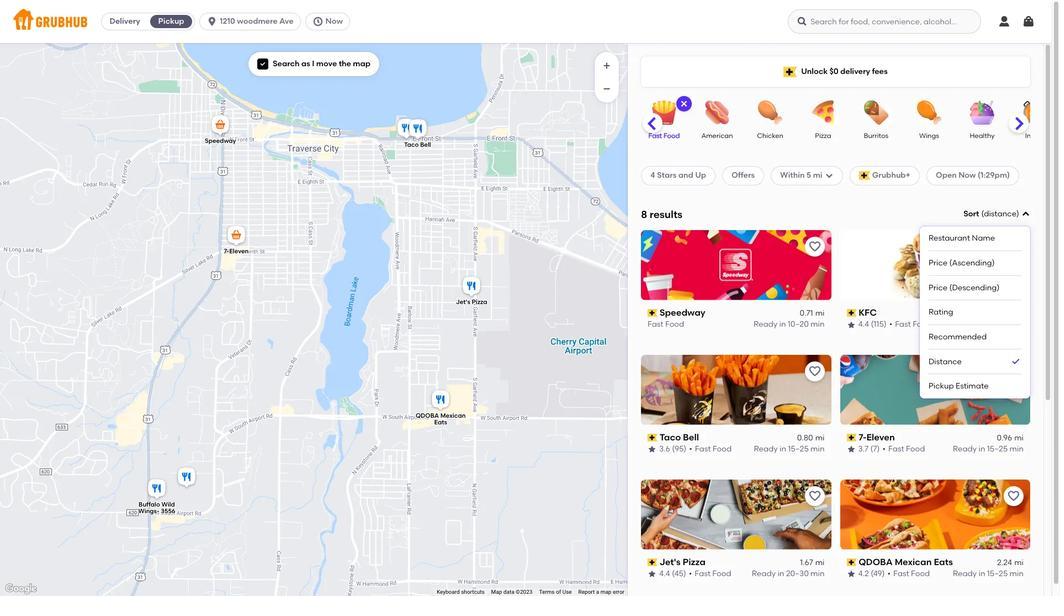 Task type: vqa. For each thing, say whether or not it's contained in the screenshot.
"group" at the bottom of the page
no



Task type: locate. For each thing, give the bounding box(es) containing it.
distance
[[985, 209, 1017, 219]]

Search for food, convenience, alcohol... search field
[[788, 9, 982, 34]]

grubhub plus flag logo image
[[784, 67, 797, 77], [859, 172, 871, 180]]

0 vertical spatial speedway
[[205, 138, 236, 145]]

ready in 10–20 min for the speedway logo
[[754, 320, 825, 330]]

0 horizontal spatial eleven
[[229, 248, 249, 255]]

terms of use link
[[539, 590, 572, 596]]

• fast food for jet's pizza
[[689, 570, 732, 579]]

kfc image
[[395, 117, 417, 141]]

(
[[982, 209, 985, 219]]

ready in 10–20 min for kfc logo
[[953, 320, 1024, 330]]

• fast food
[[890, 320, 932, 330], [690, 445, 732, 454], [883, 445, 926, 454], [689, 570, 732, 579], [888, 570, 931, 579]]

svg image inside 1210 woodmere ave button
[[207, 16, 218, 27]]

10–20 down (descending)
[[988, 320, 1008, 330]]

1 horizontal spatial 7-eleven
[[859, 432, 895, 443]]

None field
[[920, 209, 1031, 399]]

0 horizontal spatial jet's pizza
[[456, 299, 487, 306]]

list box inside field
[[929, 227, 1022, 399]]

price up rating
[[929, 283, 948, 293]]

• fast food down kfc link
[[890, 320, 932, 330]]

price
[[929, 259, 948, 268], [929, 283, 948, 293]]

1 horizontal spatial ready in 10–20 min
[[953, 320, 1024, 330]]

qdoba
[[416, 413, 439, 420], [859, 557, 893, 568]]

1 vertical spatial mexican
[[895, 557, 932, 568]]

7-eleven logo image
[[841, 355, 1031, 425]]

1 horizontal spatial pickup
[[929, 382, 955, 391]]

2 10–20 from the left
[[988, 320, 1008, 330]]

15–25 for taco bell
[[789, 445, 809, 454]]

1 horizontal spatial taco
[[660, 432, 681, 443]]

ready in 10–20 min up recommended
[[953, 320, 1024, 330]]

save this restaurant button for eleven
[[1004, 362, 1024, 382]]

1 horizontal spatial map
[[601, 590, 612, 596]]

0 horizontal spatial eats
[[434, 420, 447, 427]]

sort ( distance )
[[964, 209, 1020, 219]]

1 horizontal spatial 10–20
[[988, 320, 1008, 330]]

map right the
[[353, 59, 371, 69]]

subscription pass image inside kfc link
[[847, 309, 857, 317]]

0 vertical spatial pizza
[[816, 132, 832, 140]]

• right (95)
[[690, 445, 693, 454]]

0 horizontal spatial pickup
[[158, 17, 184, 26]]

0 horizontal spatial pizza
[[472, 299, 487, 306]]

now right open on the right top of the page
[[959, 171, 977, 180]]

0 vertical spatial 7-eleven
[[224, 248, 249, 255]]

svg image inside main navigation navigation
[[1023, 15, 1036, 28]]

1 vertical spatial map
[[601, 590, 612, 596]]

1 horizontal spatial svg image
[[825, 172, 834, 180]]

1 vertical spatial svg image
[[260, 61, 266, 67]]

save this restaurant button for mexican
[[1004, 487, 1024, 506]]

mi
[[814, 171, 823, 180], [816, 309, 825, 318], [816, 434, 825, 443], [1015, 434, 1024, 443], [816, 559, 825, 568], [1015, 559, 1024, 568]]

1 horizontal spatial speedway
[[660, 308, 706, 318]]

mi right 0.96 in the bottom right of the page
[[1015, 434, 1024, 443]]

unlock
[[802, 67, 828, 76]]

1 vertical spatial grubhub plus flag logo image
[[859, 172, 871, 180]]

7- inside map region
[[224, 248, 229, 255]]

within
[[781, 171, 805, 180]]

report
[[579, 590, 595, 596]]

2 horizontal spatial svg image
[[1023, 15, 1036, 28]]

0 horizontal spatial qdoba
[[416, 413, 439, 420]]

1 horizontal spatial qdoba
[[859, 557, 893, 568]]

ready in 15–25 min down 2.24
[[954, 570, 1024, 579]]

pickup
[[158, 17, 184, 26], [929, 382, 955, 391]]

ready in 15–25 min for taco bell
[[754, 445, 825, 454]]

taco bell
[[660, 432, 699, 443]]

1.67
[[801, 559, 814, 568]]

0 horizontal spatial qdoba mexican eats
[[416, 413, 466, 427]]

ready in 15–25 min down 0.96 in the bottom right of the page
[[954, 445, 1024, 454]]

delivery
[[110, 17, 140, 26]]

error
[[613, 590, 625, 596]]

0 horizontal spatial now
[[326, 17, 343, 26]]

0 vertical spatial save this restaurant image
[[809, 365, 822, 378]]

0 vertical spatial 7-
[[224, 248, 229, 255]]

2.24 mi
[[998, 559, 1024, 568]]

save this restaurant image
[[809, 240, 822, 253], [1008, 240, 1021, 253], [1008, 365, 1021, 378], [1008, 490, 1021, 503]]

svg image inside now button
[[312, 16, 324, 27]]

0 vertical spatial jet's
[[456, 299, 470, 306]]

(115)
[[872, 320, 887, 330]]

fast for 4.4 (115)
[[896, 320, 912, 330]]

i
[[312, 59, 315, 69]]

eats down qdoba mexican eats image
[[434, 420, 447, 427]]

15–25 down 0.96 in the bottom right of the page
[[988, 445, 1008, 454]]

speedway image
[[209, 114, 231, 138]]

star icon image left 4.2
[[847, 570, 856, 579]]

4.4 for 4.4 (45)
[[660, 570, 670, 579]]

0 vertical spatial bell
[[420, 141, 431, 149]]

ready in 15–25 min
[[754, 445, 825, 454], [954, 445, 1024, 454], [954, 570, 1024, 579]]

7 eleven image
[[225, 224, 247, 249]]

0 horizontal spatial svg image
[[260, 61, 266, 67]]

0 horizontal spatial taco
[[404, 141, 419, 149]]

0 horizontal spatial mexican
[[440, 413, 466, 420]]

list box containing restaurant name
[[929, 227, 1022, 399]]

fast for 3.6 (95)
[[696, 445, 711, 454]]

speedway inside the speedway taco bell
[[205, 138, 236, 145]]

save this restaurant image for 7-eleven
[[1008, 365, 1021, 378]]

grubhub plus flag logo image left unlock
[[784, 67, 797, 77]]

star icon image for jet's pizza
[[648, 570, 657, 579]]

auntie anne's image
[[175, 466, 198, 491]]

• fast food right (95)
[[690, 445, 732, 454]]

restaurant
[[929, 234, 971, 243]]

of
[[556, 590, 561, 596]]

indian
[[1026, 132, 1046, 140]]

mi for eleven
[[1015, 434, 1024, 443]]

map right a
[[601, 590, 612, 596]]

1 vertical spatial fast food
[[648, 320, 685, 330]]

fast for 4.4 (45)
[[695, 570, 711, 579]]

0 horizontal spatial jet's
[[456, 299, 470, 306]]

svg image
[[998, 15, 1012, 28], [207, 16, 218, 27], [312, 16, 324, 27], [797, 16, 808, 27], [680, 99, 689, 108], [1022, 210, 1031, 219]]

american
[[702, 132, 733, 140]]

0 vertical spatial taco
[[404, 141, 419, 149]]

mi for bell
[[816, 434, 825, 443]]

min down 0.96 mi
[[1010, 445, 1024, 454]]

• fast food for qdoba mexican eats
[[888, 570, 931, 579]]

mi right 0.80
[[816, 434, 825, 443]]

up
[[696, 171, 707, 180]]

1 vertical spatial pickup
[[929, 382, 955, 391]]

0 horizontal spatial 7-
[[224, 248, 229, 255]]

0 horizontal spatial grubhub plus flag logo image
[[784, 67, 797, 77]]

star icon image down subscription pass icon in the bottom of the page
[[648, 570, 657, 579]]

0 vertical spatial eats
[[434, 420, 447, 427]]

now button
[[305, 13, 355, 30]]

ready in 15–25 min down 0.80
[[754, 445, 825, 454]]

star icon image for 7-eleven
[[847, 446, 856, 454]]

pickup inside button
[[158, 17, 184, 26]]

1 vertical spatial taco
[[660, 432, 681, 443]]

• fast food right (7)
[[883, 445, 926, 454]]

1 horizontal spatial jet's pizza
[[660, 557, 706, 568]]

chicken image
[[751, 101, 790, 125]]

1 horizontal spatial eleven
[[867, 432, 895, 443]]

healthy
[[970, 132, 995, 140]]

1 vertical spatial speedway
[[660, 308, 706, 318]]

0 horizontal spatial bell
[[420, 141, 431, 149]]

1 vertical spatial 7-
[[859, 432, 867, 443]]

1 horizontal spatial qdoba mexican eats
[[859, 557, 954, 568]]

0 vertical spatial jet's pizza
[[456, 299, 487, 306]]

2 horizontal spatial pizza
[[816, 132, 832, 140]]

min
[[811, 320, 825, 330], [1010, 320, 1024, 330], [811, 445, 825, 454], [1010, 445, 1024, 454], [811, 570, 825, 579], [1010, 570, 1024, 579]]

report a map error link
[[579, 590, 625, 596]]

wings image
[[911, 101, 949, 125]]

0 horizontal spatial speedway
[[205, 138, 236, 145]]

• fast food right (49)
[[888, 570, 931, 579]]

0 vertical spatial pickup
[[158, 17, 184, 26]]

mi right 5
[[814, 171, 823, 180]]

save this restaurant image
[[809, 365, 822, 378], [809, 490, 822, 503]]

0 horizontal spatial 10–20
[[788, 320, 809, 330]]

star icon image
[[847, 321, 856, 330], [648, 446, 657, 454], [847, 446, 856, 454], [648, 570, 657, 579], [847, 570, 856, 579]]

0 vertical spatial now
[[326, 17, 343, 26]]

jet's pizza inside map region
[[456, 299, 487, 306]]

• for jet's pizza
[[689, 570, 692, 579]]

2 price from the top
[[929, 283, 948, 293]]

jet's inside map region
[[456, 299, 470, 306]]

ready in 10–20 min down 0.71
[[754, 320, 825, 330]]

4.4 left (45)
[[660, 570, 670, 579]]

save this restaurant button
[[805, 237, 825, 257], [1004, 237, 1024, 257], [805, 362, 825, 382], [1004, 362, 1024, 382], [805, 487, 825, 506], [1004, 487, 1024, 506]]

1 vertical spatial qdoba mexican eats
[[859, 557, 954, 568]]

min down 0.80 mi
[[811, 445, 825, 454]]

• right (45)
[[689, 570, 692, 579]]

10–20 down 0.71
[[788, 320, 809, 330]]

15–25 for qdoba mexican eats
[[988, 570, 1008, 579]]

• fast food right (45)
[[689, 570, 732, 579]]

1 horizontal spatial 4.4
[[859, 320, 870, 330]]

pickup right delivery button
[[158, 17, 184, 26]]

2 ready in 10–20 min from the left
[[953, 320, 1024, 330]]

ready
[[754, 320, 778, 330], [953, 320, 977, 330], [754, 445, 778, 454], [954, 445, 977, 454], [752, 570, 776, 579], [954, 570, 977, 579]]

2 vertical spatial pizza
[[683, 557, 706, 568]]

main navigation navigation
[[0, 0, 1053, 43]]

subscription pass image for kfc
[[847, 309, 857, 317]]

ready in 10–20 min
[[754, 320, 825, 330], [953, 320, 1024, 330]]

4.2
[[859, 570, 870, 579]]

bell right kfc image
[[420, 141, 431, 149]]

pickup down distance
[[929, 382, 955, 391]]

subscription pass image
[[648, 559, 658, 567]]

1 vertical spatial 4.4
[[660, 570, 670, 579]]

©2023
[[516, 590, 533, 596]]

1 price from the top
[[929, 259, 948, 268]]

report a map error
[[579, 590, 625, 596]]

min down 1.67 mi
[[811, 570, 825, 579]]

price down restaurant
[[929, 259, 948, 268]]

1 vertical spatial bell
[[684, 432, 699, 443]]

10–20 for kfc logo
[[988, 320, 1008, 330]]

0 vertical spatial mexican
[[440, 413, 466, 420]]

1 save this restaurant image from the top
[[809, 365, 822, 378]]

0 vertical spatial svg image
[[1023, 15, 1036, 28]]

min down "2.24 mi"
[[1010, 570, 1024, 579]]

4.4 (45)
[[660, 570, 687, 579]]

1 vertical spatial price
[[929, 283, 948, 293]]

0 vertical spatial eleven
[[229, 248, 249, 255]]

terms of use
[[539, 590, 572, 596]]

svg image
[[1023, 15, 1036, 28], [260, 61, 266, 67], [825, 172, 834, 180]]

food for 4.4 (115)
[[913, 320, 932, 330]]

1 horizontal spatial 7-
[[859, 432, 867, 443]]

map region
[[0, 14, 693, 597]]

in for eleven
[[979, 445, 986, 454]]

• right (115)
[[890, 320, 893, 330]]

keyboard shortcuts button
[[437, 589, 485, 597]]

jet's pizza image
[[461, 275, 483, 299]]

pizza image
[[804, 101, 843, 125]]

delivery button
[[102, 13, 148, 30]]

0 horizontal spatial ready in 10–20 min
[[754, 320, 825, 330]]

ready for eleven
[[954, 445, 977, 454]]

15–25
[[789, 445, 809, 454], [988, 445, 1008, 454], [988, 570, 1008, 579]]

• fast food for 7-eleven
[[883, 445, 926, 454]]

1 horizontal spatial eats
[[935, 557, 954, 568]]

now up move at the left of the page
[[326, 17, 343, 26]]

1 horizontal spatial pizza
[[683, 557, 706, 568]]

0 horizontal spatial 7-eleven
[[224, 248, 249, 255]]

ready for mexican
[[954, 570, 977, 579]]

mexican
[[440, 413, 466, 420], [895, 557, 932, 568]]

min for bell
[[811, 445, 825, 454]]

star icon image left "4.4 (115)"
[[847, 321, 856, 330]]

food for 3.7 (7)
[[907, 445, 926, 454]]

• fast food for taco bell
[[690, 445, 732, 454]]

1 vertical spatial eats
[[935, 557, 954, 568]]

0 vertical spatial qdoba
[[416, 413, 439, 420]]

min for pizza
[[811, 570, 825, 579]]

• for taco bell
[[690, 445, 693, 454]]

food
[[664, 132, 680, 140], [666, 320, 685, 330], [913, 320, 932, 330], [713, 445, 732, 454], [907, 445, 926, 454], [713, 570, 732, 579], [912, 570, 931, 579]]

7-eleven inside map region
[[224, 248, 249, 255]]

subscription pass image
[[648, 309, 658, 317], [847, 309, 857, 317], [648, 434, 658, 442], [847, 434, 857, 442], [847, 559, 857, 567]]

pickup for pickup
[[158, 17, 184, 26]]

pizza
[[816, 132, 832, 140], [472, 299, 487, 306], [683, 557, 706, 568]]

star icon image left 3.6 at the bottom of the page
[[648, 446, 657, 454]]

now inside button
[[326, 17, 343, 26]]

mi right 1.67
[[816, 559, 825, 568]]

• right (49)
[[888, 570, 891, 579]]

0 vertical spatial map
[[353, 59, 371, 69]]

burritos
[[865, 132, 889, 140]]

4.4 for 4.4 (115)
[[859, 320, 870, 330]]

7-
[[224, 248, 229, 255], [859, 432, 867, 443]]

1 10–20 from the left
[[788, 320, 809, 330]]

min down 0.71 mi
[[811, 320, 825, 330]]

0 vertical spatial grubhub plus flag logo image
[[784, 67, 797, 77]]

star icon image for taco bell
[[648, 446, 657, 454]]

1 vertical spatial jet's pizza
[[660, 557, 706, 568]]

ready for bell
[[754, 445, 778, 454]]

1 vertical spatial save this restaurant image
[[809, 490, 822, 503]]

min up "check icon"
[[1010, 320, 1024, 330]]

1 horizontal spatial grubhub plus flag logo image
[[859, 172, 871, 180]]

star icon image left 3.7
[[847, 446, 856, 454]]

4.4 down kfc
[[859, 320, 870, 330]]

open now (1:29pm)
[[937, 171, 1011, 180]]

1 vertical spatial pizza
[[472, 299, 487, 306]]

1 vertical spatial jet's
[[660, 557, 681, 568]]

jet's pizza
[[456, 299, 487, 306], [660, 557, 706, 568]]

0 vertical spatial 4.4
[[859, 320, 870, 330]]

qdoba mexican eats inside map region
[[416, 413, 466, 427]]

subscription pass image for speedway
[[648, 309, 658, 317]]

grubhub plus flag logo image for unlock $0 delivery fees
[[784, 67, 797, 77]]

taco bell logo image
[[641, 355, 832, 425]]

0 vertical spatial qdoba mexican eats
[[416, 413, 466, 427]]

0 vertical spatial fast food
[[649, 132, 680, 140]]

buffalo
[[138, 501, 160, 509]]

1 vertical spatial now
[[959, 171, 977, 180]]

0 horizontal spatial 4.4
[[660, 570, 670, 579]]

2 save this restaurant image from the top
[[809, 490, 822, 503]]

eats down qdoba mexican eats logo
[[935, 557, 954, 568]]

fast food
[[649, 132, 680, 140], [648, 320, 685, 330]]

in for bell
[[780, 445, 787, 454]]

minus icon image
[[602, 83, 613, 94]]

list box
[[929, 227, 1022, 399]]

7-eleven
[[224, 248, 249, 255], [859, 432, 895, 443]]

1 vertical spatial qdoba
[[859, 557, 893, 568]]

1 ready in 10–20 min from the left
[[754, 320, 825, 330]]

bell up (95)
[[684, 432, 699, 443]]

star icon image for qdoba mexican eats
[[847, 570, 856, 579]]

0.80 mi
[[798, 434, 825, 443]]

1 horizontal spatial mexican
[[895, 557, 932, 568]]

kfc
[[859, 308, 877, 318]]

15–25 down 0.80
[[789, 445, 809, 454]]

15–25 down 2.24
[[988, 570, 1008, 579]]

mi right 2.24
[[1015, 559, 1024, 568]]

4.4
[[859, 320, 870, 330], [660, 570, 670, 579]]

qdoba mexican eats
[[416, 413, 466, 427], [859, 557, 954, 568]]

eleven
[[229, 248, 249, 255], [867, 432, 895, 443]]

ready in 15–25 min for qdoba mexican eats
[[954, 570, 1024, 579]]

0 vertical spatial price
[[929, 259, 948, 268]]

• right (7)
[[883, 445, 886, 454]]

grubhub plus flag logo image left grubhub+
[[859, 172, 871, 180]]



Task type: describe. For each thing, give the bounding box(es) containing it.
a
[[597, 590, 600, 596]]

open
[[937, 171, 957, 180]]

8 results
[[641, 208, 683, 221]]

as
[[302, 59, 310, 69]]

• for qdoba mexican eats
[[888, 570, 891, 579]]

keyboard
[[437, 590, 460, 596]]

subscription pass image for taco bell
[[648, 434, 658, 442]]

(ascending)
[[950, 259, 995, 268]]

pickup for pickup estimate
[[929, 382, 955, 391]]

price for price (ascending)
[[929, 259, 948, 268]]

save this restaurant button for pizza
[[805, 487, 825, 506]]

shortcuts
[[461, 590, 485, 596]]

burritos image
[[857, 101, 896, 125]]

(49)
[[871, 570, 885, 579]]

plus icon image
[[602, 60, 613, 71]]

taco inside the speedway taco bell
[[404, 141, 419, 149]]

3556
[[161, 508, 175, 515]]

woodmere
[[237, 17, 278, 26]]

ave
[[280, 17, 294, 26]]

rating
[[929, 308, 954, 317]]

price (descending)
[[929, 283, 1000, 293]]

(1:29pm)
[[978, 171, 1011, 180]]

save this restaurant image for taco bell
[[809, 365, 822, 378]]

grubhub plus flag logo image for grubhub+
[[859, 172, 871, 180]]

jet's pizza logo image
[[641, 480, 832, 550]]

speedway for speedway
[[660, 308, 706, 318]]

ready for pizza
[[752, 570, 776, 579]]

terms
[[539, 590, 555, 596]]

recommended
[[929, 332, 987, 342]]

search as i move the map
[[273, 59, 371, 69]]

keyboard shortcuts
[[437, 590, 485, 596]]

mi for pizza
[[816, 559, 825, 568]]

none field containing sort
[[920, 209, 1031, 399]]

sort
[[964, 209, 980, 219]]

0.71 mi
[[800, 309, 825, 318]]

pickup button
[[148, 13, 195, 30]]

distance option
[[929, 350, 1022, 375]]

20–30
[[787, 570, 809, 579]]

1210 woodmere ave button
[[200, 13, 305, 30]]

(95)
[[672, 445, 687, 454]]

check icon image
[[1011, 357, 1022, 368]]

10–20 for the speedway logo
[[788, 320, 809, 330]]

3.7
[[859, 445, 869, 454]]

4 stars and up
[[651, 171, 707, 180]]

eleven inside map region
[[229, 248, 249, 255]]

4.4 (115)
[[859, 320, 887, 330]]

map
[[492, 590, 502, 596]]

fast for 4.2 (49)
[[894, 570, 910, 579]]

wild
[[161, 501, 175, 509]]

grubhub+
[[873, 171, 911, 180]]

save this restaurant image for jet's pizza
[[809, 490, 822, 503]]

save this restaurant image for qdoba mexican eats
[[1008, 490, 1021, 503]]

$0
[[830, 67, 839, 76]]

name
[[973, 234, 996, 243]]

price for price (descending)
[[929, 283, 948, 293]]

subscription pass image for qdoba mexican eats
[[847, 559, 857, 567]]

mexican inside map region
[[440, 413, 466, 420]]

(descending)
[[950, 283, 1000, 293]]

food for 3.6 (95)
[[713, 445, 732, 454]]

and
[[679, 171, 694, 180]]

1 horizontal spatial now
[[959, 171, 977, 180]]

1210 woodmere ave
[[220, 17, 294, 26]]

wings
[[920, 132, 940, 140]]

search
[[273, 59, 300, 69]]

restaurant name
[[929, 234, 996, 243]]

save this restaurant button for bell
[[805, 362, 825, 382]]

pizza inside map region
[[472, 299, 487, 306]]

ready in 20–30 min
[[752, 570, 825, 579]]

4
[[651, 171, 656, 180]]

data
[[504, 590, 515, 596]]

buffalo wild wings- 3556 image
[[146, 478, 168, 502]]

bell inside the speedway taco bell
[[420, 141, 431, 149]]

5
[[807, 171, 812, 180]]

(7)
[[871, 445, 880, 454]]

indian image
[[1017, 101, 1055, 125]]

0.71
[[800, 309, 814, 318]]

ready in 15–25 min for 7-eleven
[[954, 445, 1024, 454]]

2 vertical spatial svg image
[[825, 172, 834, 180]]

kfc link
[[847, 307, 1024, 320]]

chicken
[[758, 132, 784, 140]]

0.96 mi
[[998, 434, 1024, 443]]

(45)
[[672, 570, 687, 579]]

mi for mexican
[[1015, 559, 1024, 568]]

map data ©2023
[[492, 590, 533, 596]]

offers
[[732, 171, 755, 180]]

speedway taco bell
[[205, 138, 431, 149]]

qdoba mexican eats logo image
[[841, 480, 1031, 550]]

fast for 3.7 (7)
[[889, 445, 905, 454]]

delivery
[[841, 67, 871, 76]]

stars
[[657, 171, 677, 180]]

1 horizontal spatial bell
[[684, 432, 699, 443]]

0.96
[[998, 434, 1013, 443]]

taco bell image
[[407, 118, 429, 142]]

save this restaurant image for speedway
[[809, 240, 822, 253]]

move
[[316, 59, 337, 69]]

google image
[[3, 582, 39, 597]]

)
[[1017, 209, 1020, 219]]

fast food image
[[645, 101, 684, 125]]

distance
[[929, 357, 962, 367]]

american image
[[698, 101, 737, 125]]

8
[[641, 208, 648, 221]]

the
[[339, 59, 351, 69]]

qdoba inside map region
[[416, 413, 439, 420]]

kfc logo image
[[841, 230, 1031, 300]]

1.67 mi
[[801, 559, 825, 568]]

1 horizontal spatial jet's
[[660, 557, 681, 568]]

1 vertical spatial eleven
[[867, 432, 895, 443]]

pickup estimate
[[929, 382, 989, 391]]

within 5 mi
[[781, 171, 823, 180]]

in for mexican
[[979, 570, 986, 579]]

price (ascending)
[[929, 259, 995, 268]]

min for eleven
[[1010, 445, 1024, 454]]

0 horizontal spatial map
[[353, 59, 371, 69]]

food for 4.2 (49)
[[912, 570, 931, 579]]

subscription pass image for 7-eleven
[[847, 434, 857, 442]]

1210
[[220, 17, 235, 26]]

4.2 (49)
[[859, 570, 885, 579]]

svg image inside field
[[1022, 210, 1031, 219]]

0.80
[[798, 434, 814, 443]]

mi right 0.71
[[816, 309, 825, 318]]

15–25 for 7-eleven
[[988, 445, 1008, 454]]

in for pizza
[[778, 570, 785, 579]]

qdoba mexican eats image
[[430, 389, 452, 413]]

• for 7-eleven
[[883, 445, 886, 454]]

healthy image
[[964, 101, 1002, 125]]

min for mexican
[[1010, 570, 1024, 579]]

buffalo wild wings- 3556
[[138, 501, 175, 515]]

3.6
[[660, 445, 671, 454]]

speedway for speedway taco bell
[[205, 138, 236, 145]]

3.7 (7)
[[859, 445, 880, 454]]

use
[[563, 590, 572, 596]]

3.6 (95)
[[660, 445, 687, 454]]

unlock $0 delivery fees
[[802, 67, 888, 76]]

eats inside map region
[[434, 420, 447, 427]]

food for 4.4 (45)
[[713, 570, 732, 579]]

speedway logo image
[[641, 230, 832, 300]]

fees
[[873, 67, 888, 76]]

estimate
[[956, 382, 989, 391]]

2.24
[[998, 559, 1013, 568]]

1 vertical spatial 7-eleven
[[859, 432, 895, 443]]



